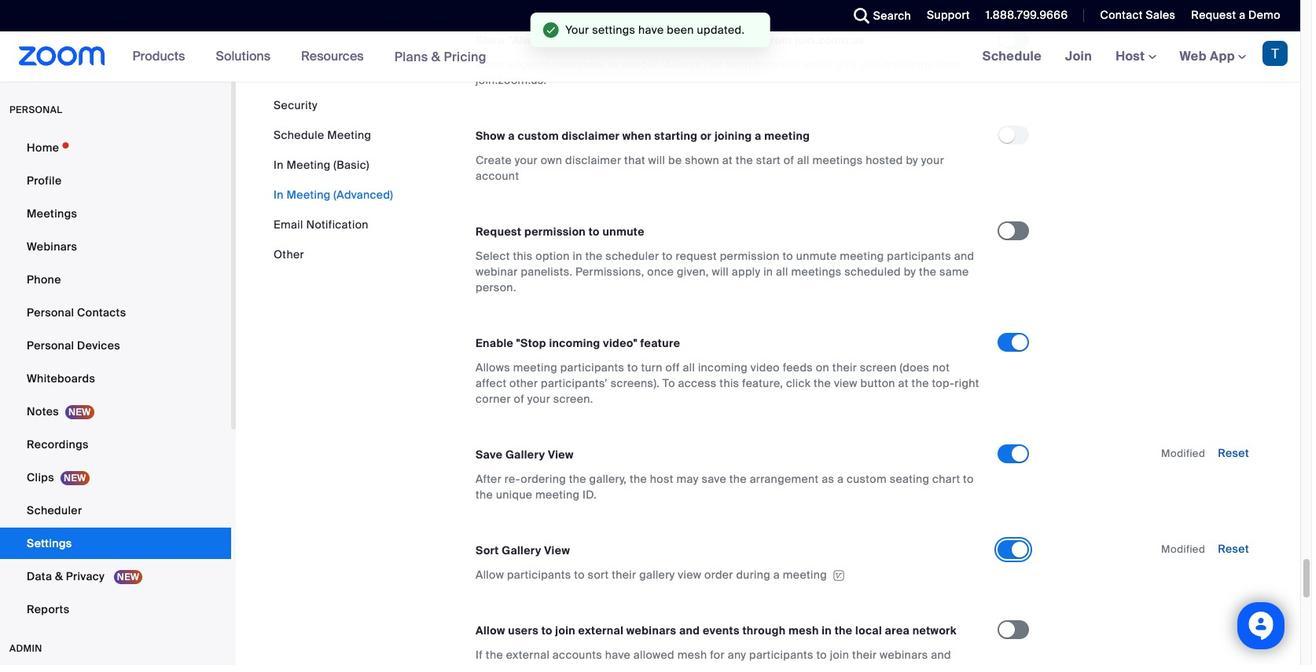 Task type: locate. For each thing, give the bounding box(es) containing it.
1 vertical spatial meeting
[[287, 158, 331, 172]]

your
[[515, 153, 538, 167], [921, 153, 944, 167], [527, 392, 550, 406]]

1 modified from the top
[[1161, 447, 1206, 460]]

2 reset from the top
[[1218, 542, 1249, 556]]

0 vertical spatial meetings
[[883, 57, 934, 71]]

their inside if the external accounts have allowed mesh for any participants to join their webinars and events, some devices might be reported as zoom mesh parents to distribute audio and vide
[[852, 649, 877, 663]]

0 vertical spatial of
[[784, 153, 794, 167]]

the down the (does
[[912, 376, 929, 391]]

1 personal from the top
[[27, 306, 74, 320]]

all inside select this option in the scheduler to request permission to unmute meeting participants and webinar panelists. permissions, once given, will apply in all meetings scheduled by the same person.
[[776, 265, 788, 279]]

2 in from the top
[[274, 188, 284, 202]]

1 reset from the top
[[1218, 446, 1249, 460]]

0 horizontal spatial option
[[536, 249, 570, 263]]

host
[[1116, 48, 1148, 64]]

0 vertical spatial this
[[513, 249, 533, 263]]

this
[[513, 249, 533, 263], [720, 376, 739, 391]]

external up accounts
[[578, 624, 624, 638]]

unmute inside select this option in the scheduler to request permission to unmute meeting participants and webinar panelists. permissions, once given, will apply in all meetings scheduled by the same person.
[[796, 249, 837, 263]]

1 vertical spatial &
[[55, 570, 63, 584]]

resources button
[[301, 31, 371, 82]]

external
[[578, 624, 624, 638], [506, 649, 550, 663]]

in right apply
[[764, 265, 773, 279]]

be inside if the external accounts have allowed mesh for any participants to join their webinars and events, some devices might be reported as zoom mesh parents to distribute audio and vide
[[628, 664, 642, 666]]

2 vertical spatial allow
[[476, 624, 505, 638]]

1 horizontal spatial unmute
[[796, 249, 837, 263]]

events
[[703, 624, 740, 638]]

any
[[728, 649, 746, 663]]

have left 'been'
[[639, 23, 664, 37]]

access
[[678, 376, 717, 391]]

allow up the if
[[476, 624, 505, 638]]

1 vertical spatial all
[[776, 265, 788, 279]]

their right on
[[832, 361, 857, 375]]

when
[[694, 33, 723, 47], [804, 57, 832, 71], [623, 129, 652, 143]]

meeting down schedule meeting
[[287, 158, 331, 172]]

schedule inside meetings navigation
[[983, 48, 1042, 64]]

incoming up access
[[698, 361, 748, 375]]

menu bar
[[274, 97, 393, 263]]

participants inside select this option in the scheduler to request permission to unmute meeting participants and webinar panelists. permissions, once given, will apply in all meetings scheduled by the same person.
[[887, 249, 951, 263]]

2 reset button from the top
[[1218, 542, 1249, 556]]

a
[[1239, 8, 1246, 22], [508, 129, 515, 143], [755, 129, 762, 143], [837, 472, 844, 486], [774, 568, 780, 582]]

their inside application
[[612, 568, 636, 582]]

by right "scheduled"
[[904, 265, 916, 279]]

account inside 'allow account members to enable "always join from browser" when they join meetings from join.zoom.us.'
[[507, 57, 551, 71]]

at inside allows meeting participants to turn off all incoming video feeds on their screen (does not affect other participants' screens). to access this feature, click the view button at the top-right corner of your screen.
[[898, 376, 909, 391]]

request up select
[[476, 225, 522, 239]]

0 vertical spatial personal
[[27, 306, 74, 320]]

arrangement
[[750, 472, 819, 486]]

view right sort at the left bottom
[[544, 544, 570, 558]]

0 vertical spatial disclaimer
[[562, 129, 620, 143]]

0 horizontal spatial webinars
[[627, 624, 676, 638]]

2 personal from the top
[[27, 339, 74, 353]]

meeting up email notification link
[[287, 188, 331, 202]]

meetings down "search"
[[883, 57, 934, 71]]

participants inside if the external accounts have allowed mesh for any participants to join their webinars and events, some devices might be reported as zoom mesh parents to distribute audio and vide
[[749, 649, 814, 663]]

notes link
[[0, 396, 231, 428]]

meetings
[[27, 207, 77, 221]]

all right off at the right bottom
[[683, 361, 695, 375]]

account inside "create your own disclaimer that will be shown at the start of all meetings hosted by your account"
[[476, 169, 519, 183]]

disclaimer up 'own'
[[562, 129, 620, 143]]

schedule down 1.888.799.9666
[[983, 48, 1042, 64]]

1 vertical spatial disclaimer
[[565, 153, 621, 167]]

0 vertical spatial view
[[834, 376, 858, 391]]

in meeting (basic) link
[[274, 158, 369, 172]]

plans
[[394, 48, 428, 65]]

shown
[[685, 153, 720, 167]]

permission up apply
[[720, 249, 780, 263]]

at right shown
[[722, 153, 733, 167]]

will inside "create your own disclaimer that will be shown at the start of all meetings hosted by your account"
[[648, 153, 665, 167]]

allow inside 'allow account members to enable "always join from browser" when they join meetings from join.zoom.us.'
[[476, 57, 504, 71]]

a left "demo"
[[1239, 8, 1246, 22]]

will left apply
[[712, 265, 729, 279]]

their
[[832, 361, 857, 375], [612, 568, 636, 582], [852, 649, 877, 663]]

external inside if the external accounts have allowed mesh for any participants to join their webinars and events, some devices might be reported as zoom mesh parents to distribute audio and vide
[[506, 649, 550, 663]]

be
[[668, 153, 682, 167], [628, 664, 642, 666]]

disclaimer inside "create your own disclaimer that will be shown at the start of all meetings hosted by your account"
[[565, 153, 621, 167]]

browser" down join.zoom.us at right top
[[754, 57, 801, 71]]

mesh up parents at the bottom of the page
[[789, 624, 819, 638]]

button
[[861, 376, 895, 391]]

custom left the seating at right bottom
[[847, 472, 887, 486]]

join inside if the external accounts have allowed mesh for any participants to join their webinars and events, some devices might be reported as zoom mesh parents to distribute audio and vide
[[830, 649, 849, 663]]

1 horizontal spatial schedule
[[983, 48, 1042, 64]]

1 vertical spatial by
[[904, 265, 916, 279]]

0 vertical spatial joining
[[726, 33, 764, 47]]

1.888.799.9666 button up the join
[[974, 0, 1072, 31]]

profile link
[[0, 165, 231, 197]]

1 horizontal spatial will
[[712, 265, 729, 279]]

1 horizontal spatial "always
[[661, 57, 701, 71]]

1 horizontal spatial have
[[639, 23, 664, 37]]

option up panelists.
[[536, 249, 570, 263]]

2 allow from the top
[[476, 568, 504, 582]]

webinars
[[627, 624, 676, 638], [880, 649, 928, 663]]

privacy
[[66, 570, 105, 584]]

webinars up 'allowed'
[[627, 624, 676, 638]]

mesh left for
[[678, 649, 707, 663]]

option up enable
[[656, 33, 692, 47]]

0 vertical spatial account
[[507, 57, 551, 71]]

& right plans
[[431, 48, 441, 65]]

0 horizontal spatial when
[[623, 129, 652, 143]]

and up same
[[954, 249, 974, 263]]

unique
[[496, 488, 533, 502]]

1 vertical spatial joining
[[715, 129, 752, 143]]

settings
[[592, 23, 636, 37]]

reset for sort gallery view
[[1218, 542, 1249, 556]]

& inside personal menu menu
[[55, 570, 63, 584]]

the inside "create your own disclaimer that will be shown at the start of all meetings hosted by your account"
[[736, 153, 753, 167]]

1 vertical spatial permission
[[720, 249, 780, 263]]

custom
[[518, 129, 559, 143], [847, 472, 887, 486]]

to inside after re-ordering the gallery, the host may save the arrangement as a custom seating chart to the unique meeting id.
[[963, 472, 974, 486]]

other link
[[274, 248, 304, 262]]

1 vertical spatial view
[[678, 568, 702, 582]]

from
[[576, 33, 602, 47], [766, 33, 792, 47], [726, 57, 751, 71], [937, 57, 962, 71]]

0 horizontal spatial external
[[506, 649, 550, 663]]

permission inside select this option in the scheduler to request permission to unmute meeting participants and webinar panelists. permissions, once given, will apply in all meetings scheduled by the same person.
[[720, 249, 780, 263]]

2 vertical spatial in
[[822, 624, 832, 638]]

1 vertical spatial in
[[764, 265, 773, 279]]

gallery right sort at the left bottom
[[502, 544, 541, 558]]

1 horizontal spatial permission
[[720, 249, 780, 263]]

of right start
[[784, 153, 794, 167]]

&
[[431, 48, 441, 65], [55, 570, 63, 584]]

1 vertical spatial in
[[274, 188, 284, 202]]

"always inside 'allow account members to enable "always join from browser" when they join meetings from join.zoom.us.'
[[661, 57, 701, 71]]

join.zoom.us.
[[476, 73, 547, 87]]

2 vertical spatial when
[[623, 129, 652, 143]]

have up might
[[605, 649, 631, 663]]

1 vertical spatial unmute
[[796, 249, 837, 263]]

0 vertical spatial reset
[[1218, 446, 1249, 460]]

request
[[1191, 8, 1236, 22], [476, 225, 522, 239]]

joining for browser"
[[726, 33, 764, 47]]

your down other
[[527, 392, 550, 406]]

resources
[[301, 48, 364, 64]]

meetings navigation
[[971, 31, 1300, 83]]

at
[[722, 153, 733, 167], [898, 376, 909, 391]]

0 horizontal spatial have
[[605, 649, 631, 663]]

1 vertical spatial personal
[[27, 339, 74, 353]]

reset button
[[1218, 446, 1249, 460], [1218, 542, 1249, 556]]

1 vertical spatial view
[[544, 544, 570, 558]]

1 horizontal spatial &
[[431, 48, 441, 65]]

view for save gallery view
[[548, 448, 574, 462]]

email notification
[[274, 218, 369, 232]]

view inside application
[[678, 568, 702, 582]]

banner
[[0, 31, 1300, 83]]

accounts
[[553, 649, 602, 663]]

1 horizontal spatial when
[[694, 33, 723, 47]]

1 show from the top
[[476, 33, 505, 47]]

this inside allows meeting participants to turn off all incoming video feeds on their screen (does not affect other participants' screens). to access this feature, click the view button at the top-right corner of your screen.
[[720, 376, 739, 391]]

0 horizontal spatial be
[[628, 664, 642, 666]]

1 horizontal spatial be
[[668, 153, 682, 167]]

mesh inside if the external accounts have allowed mesh for any participants to join their webinars and events, some devices might be reported as zoom mesh parents to distribute audio and vide
[[678, 649, 707, 663]]

show for show a custom disclaimer when starting or joining a meeting
[[476, 129, 505, 143]]

1 vertical spatial mesh
[[678, 649, 707, 663]]

browser" up enable
[[605, 33, 654, 47]]

select
[[476, 249, 510, 263]]

your left 'own'
[[515, 153, 538, 167]]

when down join.zoom.us at right top
[[804, 57, 832, 71]]

0 vertical spatial allow
[[476, 57, 504, 71]]

0 horizontal spatial this
[[513, 249, 533, 263]]

show a custom disclaimer when starting or joining a meeting
[[476, 129, 810, 143]]

"always down show "always join from browser" option when joining from join.zoom.us
[[661, 57, 701, 71]]

1 horizontal spatial as
[[822, 472, 834, 486]]

meetings link
[[0, 198, 231, 230]]

0 vertical spatial "always
[[508, 33, 551, 47]]

unmute
[[603, 225, 645, 239], [796, 249, 837, 263]]

0 horizontal spatial all
[[683, 361, 695, 375]]

plans & pricing link
[[394, 48, 487, 65], [394, 48, 487, 65]]

allow inside application
[[476, 568, 504, 582]]

1 vertical spatial reset button
[[1218, 542, 1249, 556]]

0 vertical spatial as
[[822, 472, 834, 486]]

disclaimer left that
[[565, 153, 621, 167]]

members
[[554, 57, 605, 71]]

devices
[[550, 664, 592, 666]]

profile
[[27, 174, 62, 188]]

1 vertical spatial allow
[[476, 568, 504, 582]]

0 vertical spatial reset button
[[1218, 446, 1249, 460]]

personal contacts
[[27, 306, 126, 320]]

1 horizontal spatial at
[[898, 376, 909, 391]]

a right the during
[[774, 568, 780, 582]]

in
[[573, 249, 582, 263], [764, 265, 773, 279], [822, 624, 832, 638]]

allow up join.zoom.us.
[[476, 57, 504, 71]]

security
[[274, 98, 318, 112]]

& inside 'product information' navigation
[[431, 48, 441, 65]]

enable
[[621, 57, 658, 71]]

1 vertical spatial their
[[612, 568, 636, 582]]

2 vertical spatial meetings
[[791, 265, 842, 279]]

meeting for (basic)
[[287, 158, 331, 172]]

1 vertical spatial of
[[514, 392, 525, 406]]

0 vertical spatial custom
[[518, 129, 559, 143]]

the left host
[[630, 472, 647, 486]]

participants up parents at the bottom of the page
[[749, 649, 814, 663]]

on
[[816, 361, 830, 375]]

the down on
[[814, 376, 831, 391]]

sales
[[1146, 8, 1176, 22]]

all right start
[[797, 153, 810, 167]]

create
[[476, 153, 512, 167]]

0 vertical spatial option
[[656, 33, 692, 47]]

0 vertical spatial mesh
[[789, 624, 819, 638]]

0 vertical spatial their
[[832, 361, 857, 375]]

and left events
[[679, 624, 700, 638]]

view up ordering
[[548, 448, 574, 462]]

1 vertical spatial gallery
[[502, 544, 541, 558]]

account down 'create'
[[476, 169, 519, 183]]

person.
[[476, 280, 516, 295]]

join right they
[[861, 57, 881, 71]]

your settings have been updated.
[[565, 23, 745, 37]]

joining up 'allow account members to enable "always join from browser" when they join meetings from join.zoom.us.'
[[726, 33, 764, 47]]

meeting up start
[[764, 129, 810, 143]]

when inside 'allow account members to enable "always join from browser" when they join meetings from join.zoom.us.'
[[804, 57, 832, 71]]

0 horizontal spatial schedule
[[274, 128, 324, 142]]

1 vertical spatial have
[[605, 649, 631, 663]]

1 horizontal spatial request
[[1191, 8, 1236, 22]]

whiteboards link
[[0, 363, 231, 395]]

meeting up other
[[513, 361, 557, 375]]

of inside allows meeting participants to turn off all incoming video feeds on their screen (does not affect other participants' screens). to access this feature, click the view button at the top-right corner of your screen.
[[514, 392, 525, 406]]

panelists.
[[521, 265, 573, 279]]

webinars inside if the external accounts have allowed mesh for any participants to join their webinars and events, some devices might be reported as zoom mesh parents to distribute audio and vide
[[880, 649, 928, 663]]

all inside "create your own disclaimer that will be shown at the start of all meetings hosted by your account"
[[797, 153, 810, 167]]

email notification link
[[274, 218, 369, 232]]

parents
[[777, 664, 818, 666]]

personal down phone
[[27, 306, 74, 320]]

1 horizontal spatial view
[[834, 376, 858, 391]]

0 vertical spatial view
[[548, 448, 574, 462]]

participants up the participants'
[[560, 361, 625, 375]]

1 vertical spatial meetings
[[813, 153, 863, 167]]

show up pricing
[[476, 33, 505, 47]]

request for request a demo
[[1191, 8, 1236, 22]]

1 reset button from the top
[[1218, 446, 1249, 460]]

show "always join from browser" option when joining from join.zoom.us
[[476, 33, 865, 47]]

0 vertical spatial in
[[573, 249, 582, 263]]

1 vertical spatial custom
[[847, 472, 887, 486]]

1 vertical spatial this
[[720, 376, 739, 391]]

when up that
[[623, 129, 652, 143]]

0 vertical spatial when
[[694, 33, 723, 47]]

2 vertical spatial all
[[683, 361, 695, 375]]

this up panelists.
[[513, 249, 533, 263]]

meeting up "scheduled"
[[840, 249, 884, 263]]

the up events,
[[486, 649, 503, 663]]

disclaimer for that
[[565, 153, 621, 167]]

joining right or
[[715, 129, 752, 143]]

from down support
[[937, 57, 962, 71]]

0 vertical spatial incoming
[[549, 336, 600, 350]]

0 vertical spatial gallery
[[506, 448, 545, 462]]

1 horizontal spatial custom
[[847, 472, 887, 486]]

0 horizontal spatial as
[[694, 664, 707, 666]]

the left same
[[919, 265, 937, 279]]

1 vertical spatial when
[[804, 57, 832, 71]]

1 horizontal spatial mesh
[[789, 624, 819, 638]]

products
[[133, 48, 185, 64]]

enable "stop incoming video" feature
[[476, 336, 680, 350]]

& right data
[[55, 570, 63, 584]]

be down 'allowed'
[[628, 664, 642, 666]]

reset button for save gallery view
[[1218, 446, 1249, 460]]

contact
[[1100, 8, 1143, 22]]

0 vertical spatial in
[[274, 158, 284, 172]]

permission up panelists.
[[524, 225, 586, 239]]

2 show from the top
[[476, 129, 505, 143]]

3 allow from the top
[[476, 624, 505, 638]]

1 vertical spatial will
[[712, 265, 729, 279]]

personal up whiteboards
[[27, 339, 74, 353]]

have inside if the external accounts have allowed mesh for any participants to join their webinars and events, some devices might be reported as zoom mesh parents to distribute audio and vide
[[605, 649, 631, 663]]

1 vertical spatial modified
[[1161, 543, 1206, 556]]

gallery up re-
[[506, 448, 545, 462]]

zoom
[[710, 664, 741, 666]]

in down request permission to unmute on the top left of the page
[[573, 249, 582, 263]]

a right arrangement
[[837, 472, 844, 486]]

1 vertical spatial option
[[536, 249, 570, 263]]

meetings left hosted
[[813, 153, 863, 167]]

in meeting (advanced) link
[[274, 188, 393, 202]]

1 allow from the top
[[476, 57, 504, 71]]

1 horizontal spatial of
[[784, 153, 794, 167]]

0 vertical spatial all
[[797, 153, 810, 167]]

in up 'email'
[[274, 188, 284, 202]]

1 in from the top
[[274, 158, 284, 172]]

meeting inside allows meeting participants to turn off all incoming video feeds on their screen (does not affect other participants' screens). to access this feature, click the view button at the top-right corner of your screen.
[[513, 361, 557, 375]]

as
[[822, 472, 834, 486], [694, 664, 707, 666]]

personal for personal contacts
[[27, 306, 74, 320]]

of down other
[[514, 392, 525, 406]]

show up 'create'
[[476, 129, 505, 143]]

meeting up (basic)
[[327, 128, 371, 142]]

0 vertical spatial &
[[431, 48, 441, 65]]

reset button for sort gallery view
[[1218, 542, 1249, 556]]

schedule meeting
[[274, 128, 371, 142]]

their up distribute
[[852, 649, 877, 663]]

profile picture image
[[1263, 41, 1288, 66]]

will right that
[[648, 153, 665, 167]]

0 horizontal spatial view
[[678, 568, 702, 582]]

0 vertical spatial have
[[639, 23, 664, 37]]

show for show "always join from browser" option when joining from join.zoom.us
[[476, 33, 505, 47]]

a up start
[[755, 129, 762, 143]]

meeting inside select this option in the scheduler to request permission to unmute meeting participants and webinar panelists. permissions, once given, will apply in all meetings scheduled by the same person.
[[840, 249, 884, 263]]

0 horizontal spatial of
[[514, 392, 525, 406]]

gallery for sort
[[502, 544, 541, 558]]

request for request permission to unmute
[[476, 225, 522, 239]]

2 horizontal spatial in
[[822, 624, 832, 638]]

hosted
[[866, 153, 903, 167]]

participants up same
[[887, 249, 951, 263]]

joining for at
[[715, 129, 752, 143]]

in left local
[[822, 624, 832, 638]]

in for in meeting (advanced)
[[274, 188, 284, 202]]

the up 'id.'
[[569, 472, 586, 486]]

as right arrangement
[[822, 472, 834, 486]]

"always
[[508, 33, 551, 47], [661, 57, 701, 71]]

security link
[[274, 98, 318, 112]]

in down schedule meeting
[[274, 158, 284, 172]]

video"
[[603, 336, 638, 350]]

request
[[676, 249, 717, 263]]

1 vertical spatial browser"
[[754, 57, 801, 71]]

0 vertical spatial webinars
[[627, 624, 676, 638]]

save
[[702, 472, 727, 486]]

allow down sort at the left bottom
[[476, 568, 504, 582]]

external up some
[[506, 649, 550, 663]]

as left zoom
[[694, 664, 707, 666]]

or
[[700, 129, 712, 143]]

be down starting
[[668, 153, 682, 167]]

1 horizontal spatial incoming
[[698, 361, 748, 375]]

joining
[[726, 33, 764, 47], [715, 129, 752, 143]]

to inside allows meeting participants to turn off all incoming video feeds on their screen (does not affect other participants' screens). to access this feature, click the view button at the top-right corner of your screen.
[[628, 361, 638, 375]]

personal menu menu
[[0, 132, 231, 627]]

personal for personal devices
[[27, 339, 74, 353]]

1 vertical spatial reset
[[1218, 542, 1249, 556]]

2 modified from the top
[[1161, 543, 1206, 556]]

solutions button
[[216, 31, 278, 82]]

your right hosted
[[921, 153, 944, 167]]

1 vertical spatial show
[[476, 129, 505, 143]]

meeting down ordering
[[535, 488, 580, 502]]

modified for sort gallery view
[[1161, 543, 1206, 556]]

contact sales link
[[1089, 0, 1180, 31], [1100, 8, 1176, 22]]

view inside allows meeting participants to turn off all incoming video feeds on their screen (does not affect other participants' screens). to access this feature, click the view button at the top-right corner of your screen.
[[834, 376, 858, 391]]

meetings left "scheduled"
[[791, 265, 842, 279]]

0 horizontal spatial will
[[648, 153, 665, 167]]

by inside select this option in the scheduler to request permission to unmute meeting participants and webinar panelists. permissions, once given, will apply in all meetings scheduled by the same person.
[[904, 265, 916, 279]]

request permission to unmute
[[476, 225, 645, 239]]

home link
[[0, 132, 231, 164]]

1 vertical spatial incoming
[[698, 361, 748, 375]]

1 horizontal spatial this
[[720, 376, 739, 391]]



Task type: describe. For each thing, give the bounding box(es) containing it.
join link
[[1054, 31, 1104, 82]]

1 horizontal spatial in
[[764, 265, 773, 279]]

0 vertical spatial meeting
[[327, 128, 371, 142]]

video
[[751, 361, 780, 375]]

the up permissions,
[[585, 249, 603, 263]]

host
[[650, 472, 674, 486]]

0 vertical spatial external
[[578, 624, 624, 638]]

0 horizontal spatial browser"
[[605, 33, 654, 47]]

request a demo
[[1191, 8, 1281, 22]]

after re-ordering the gallery, the host may save the arrangement as a custom seating chart to the unique meeting id.
[[476, 472, 974, 502]]

gallery,
[[589, 472, 627, 486]]

permissions,
[[576, 265, 644, 279]]

screens).
[[611, 376, 660, 391]]

enable
[[476, 336, 514, 350]]

same
[[940, 265, 969, 279]]

to inside application
[[574, 568, 585, 582]]

will inside select this option in the scheduler to request permission to unmute meeting participants and webinar panelists. permissions, once given, will apply in all meetings scheduled by the same person.
[[712, 265, 729, 279]]

pricing
[[444, 48, 487, 65]]

seating
[[890, 472, 930, 486]]

as inside if the external accounts have allowed mesh for any participants to join their webinars and events, some devices might be reported as zoom mesh parents to distribute audio and vide
[[694, 664, 707, 666]]

0 horizontal spatial incoming
[[549, 336, 600, 350]]

personal devices
[[27, 339, 120, 353]]

ordering
[[521, 472, 566, 486]]

by inside "create your own disclaimer that will be shown at the start of all meetings hosted by your account"
[[906, 153, 918, 167]]

web
[[1180, 48, 1207, 64]]

be inside "create your own disclaimer that will be shown at the start of all meetings hosted by your account"
[[668, 153, 682, 167]]

a up 'create'
[[508, 129, 515, 143]]

allows
[[476, 361, 510, 375]]

zoom logo image
[[19, 46, 105, 66]]

0 horizontal spatial "always
[[508, 33, 551, 47]]

data & privacy
[[27, 570, 108, 584]]

meetings inside "create your own disclaimer that will be shown at the start of all meetings hosted by your account"
[[813, 153, 863, 167]]

the down after
[[476, 488, 493, 502]]

reports
[[27, 603, 70, 617]]

the left local
[[835, 624, 853, 638]]

sort
[[476, 544, 499, 558]]

join up the members
[[554, 33, 574, 47]]

schedule for schedule meeting
[[274, 128, 324, 142]]

meetings inside select this option in the scheduler to request permission to unmute meeting participants and webinar panelists. permissions, once given, will apply in all meetings scheduled by the same person.
[[791, 265, 842, 279]]

a inside after re-ordering the gallery, the host may save the arrangement as a custom seating chart to the unique meeting id.
[[837, 472, 844, 486]]

view for sort gallery view
[[544, 544, 570, 558]]

allow for allow participants to sort their gallery view order during a meeting
[[476, 568, 504, 582]]

and down the network on the right bottom
[[931, 649, 951, 663]]

meeting inside application
[[783, 568, 827, 582]]

phone link
[[0, 264, 231, 296]]

custom inside after re-ordering the gallery, the host may save the arrangement as a custom seating chart to the unique meeting id.
[[847, 472, 887, 486]]

to inside 'allow account members to enable "always join from browser" when they join meetings from join.zoom.us.'
[[608, 57, 618, 71]]

option inside select this option in the scheduler to request permission to unmute meeting participants and webinar panelists. permissions, once given, will apply in all meetings scheduled by the same person.
[[536, 249, 570, 263]]

success image
[[543, 22, 559, 38]]

host button
[[1116, 48, 1156, 64]]

support
[[927, 8, 970, 22]]

data & privacy link
[[0, 561, 231, 593]]

re-
[[505, 472, 521, 486]]

start
[[756, 153, 781, 167]]

participants inside allows meeting participants to turn off all incoming video feeds on their screen (does not affect other participants' screens). to access this feature, click the view button at the top-right corner of your screen.
[[560, 361, 625, 375]]

data
[[27, 570, 52, 584]]

clips link
[[0, 462, 231, 494]]

& for privacy
[[55, 570, 63, 584]]

product information navigation
[[121, 31, 498, 83]]

schedule link
[[971, 31, 1054, 82]]

save
[[476, 448, 503, 462]]

& for pricing
[[431, 48, 441, 65]]

solutions
[[216, 48, 271, 64]]

participants inside application
[[507, 568, 571, 582]]

scheduled
[[845, 265, 901, 279]]

allow for allow account members to enable "always join from browser" when they join meetings from join.zoom.us.
[[476, 57, 504, 71]]

"stop
[[516, 336, 546, 350]]

during
[[736, 568, 771, 582]]

of inside "create your own disclaimer that will be shown at the start of all meetings hosted by your account"
[[784, 153, 794, 167]]

at inside "create your own disclaimer that will be shown at the start of all meetings hosted by your account"
[[722, 153, 733, 167]]

through
[[743, 624, 786, 638]]

1 horizontal spatial option
[[656, 33, 692, 47]]

feeds
[[783, 361, 813, 375]]

the right save
[[729, 472, 747, 486]]

allow account members to enable "always join from browser" when they join meetings from join.zoom.us.
[[476, 57, 962, 87]]

a inside allow participants to sort their gallery view order during a meeting application
[[774, 568, 780, 582]]

your
[[565, 23, 589, 37]]

affect
[[476, 376, 507, 391]]

and inside select this option in the scheduler to request permission to unmute meeting participants and webinar panelists. permissions, once given, will apply in all meetings scheduled by the same person.
[[954, 249, 974, 263]]

1.888.799.9666 button up schedule link
[[986, 8, 1068, 22]]

demo
[[1249, 8, 1281, 22]]

(advanced)
[[334, 188, 393, 202]]

if the external accounts have allowed mesh for any participants to join their webinars and events, some devices might be reported as zoom mesh parents to distribute audio and vide
[[476, 649, 973, 666]]

they
[[835, 57, 858, 71]]

gallery for save
[[506, 448, 545, 462]]

as inside after re-ordering the gallery, the host may save the arrangement as a custom seating chart to the unique meeting id.
[[822, 472, 834, 486]]

personal
[[9, 104, 62, 116]]

after
[[476, 472, 502, 486]]

meeting for (advanced)
[[287, 188, 331, 202]]

join.zoom.us
[[795, 33, 865, 47]]

from up the members
[[576, 33, 602, 47]]

modified for save gallery view
[[1161, 447, 1206, 460]]

allow for allow users to join external webinars and events through mesh in the local area network
[[476, 624, 505, 638]]

off
[[665, 361, 680, 375]]

join
[[1065, 48, 1092, 64]]

starting
[[654, 129, 698, 143]]

from left join.zoom.us at right top
[[766, 33, 792, 47]]

0 horizontal spatial custom
[[518, 129, 559, 143]]

(basic)
[[334, 158, 369, 172]]

the inside if the external accounts have allowed mesh for any participants to join their webinars and events, some devices might be reported as zoom mesh parents to distribute audio and vide
[[486, 649, 503, 663]]

browser" inside 'allow account members to enable "always join from browser" when they join meetings from join.zoom.us.'
[[754, 57, 801, 71]]

click
[[786, 376, 811, 391]]

might
[[595, 664, 625, 666]]

for
[[710, 649, 725, 663]]

your inside allows meeting participants to turn off all incoming video feeds on their screen (does not affect other participants' screens). to access this feature, click the view button at the top-right corner of your screen.
[[527, 392, 550, 406]]

meetings inside 'allow account members to enable "always join from browser" when they join meetings from join.zoom.us.'
[[883, 57, 934, 71]]

personal contacts link
[[0, 297, 231, 329]]

not
[[933, 361, 950, 375]]

notification
[[306, 218, 369, 232]]

schedule for schedule
[[983, 48, 1042, 64]]

select this option in the scheduler to request permission to unmute meeting participants and webinar panelists. permissions, once given, will apply in all meetings scheduled by the same person.
[[476, 249, 974, 295]]

incoming inside allows meeting participants to turn off all incoming video feeds on their screen (does not affect other participants' screens). to access this feature, click the view button at the top-right corner of your screen.
[[698, 361, 748, 375]]

admin
[[9, 643, 42, 656]]

sort gallery view
[[476, 544, 570, 558]]

events,
[[476, 664, 514, 666]]

reports link
[[0, 594, 231, 626]]

support version for sort gallery view image
[[831, 571, 847, 582]]

0 vertical spatial unmute
[[603, 225, 645, 239]]

apply
[[732, 265, 761, 279]]

gallery
[[639, 568, 675, 582]]

0 horizontal spatial permission
[[524, 225, 586, 239]]

meeting inside after re-ordering the gallery, the host may save the arrangement as a custom seating chart to the unique meeting id.
[[535, 488, 580, 502]]

join up accounts
[[555, 624, 576, 638]]

own
[[541, 153, 562, 167]]

allowed
[[634, 649, 675, 663]]

their inside allows meeting participants to turn off all incoming video feeds on their screen (does not affect other participants' screens). to access this feature, click the view button at the top-right corner of your screen.
[[832, 361, 857, 375]]

in for in meeting (basic)
[[274, 158, 284, 172]]

been
[[667, 23, 694, 37]]

menu bar containing security
[[274, 97, 393, 263]]

chart
[[933, 472, 960, 486]]

area
[[885, 624, 910, 638]]

clips
[[27, 471, 54, 485]]

contact sales
[[1100, 8, 1176, 22]]

banner containing products
[[0, 31, 1300, 83]]

webinars
[[27, 240, 77, 254]]

if
[[476, 649, 483, 663]]

this inside select this option in the scheduler to request permission to unmute meeting participants and webinar panelists. permissions, once given, will apply in all meetings scheduled by the same person.
[[513, 249, 533, 263]]

reset for save gallery view
[[1218, 446, 1249, 460]]

distribute
[[834, 664, 885, 666]]

audio
[[888, 664, 918, 666]]

from down updated.
[[726, 57, 751, 71]]

home
[[27, 141, 59, 155]]

recordings
[[27, 438, 89, 452]]

allow participants to sort their gallery view order during a meeting application
[[476, 567, 984, 583]]

devices
[[77, 339, 120, 353]]

all inside allows meeting participants to turn off all incoming video feeds on their screen (does not affect other participants' screens). to access this feature, click the view button at the top-right corner of your screen.
[[683, 361, 695, 375]]

in meeting (basic)
[[274, 158, 369, 172]]

(does
[[900, 361, 930, 375]]

join down updated.
[[704, 57, 723, 71]]

schedule meeting link
[[274, 128, 371, 142]]

corner
[[476, 392, 511, 406]]

disclaimer for when
[[562, 129, 620, 143]]

allow users to join external webinars and events through mesh in the local area network
[[476, 624, 957, 638]]

search
[[873, 9, 911, 23]]

webinars link
[[0, 231, 231, 263]]

and right audio
[[921, 664, 941, 666]]

to
[[663, 376, 675, 391]]



Task type: vqa. For each thing, say whether or not it's contained in the screenshot.
option inside the SELECT THIS OPTION IN THE SCHEDULER TO REQUEST PERMISSION TO UNMUTE MEETING PARTICIPANTS AND WEBINAR PANELISTS. PERMISSIONS, ONCE GIVEN, WILL APPLY IN ALL MEETINGS SCHEDULED BY THE SAME PERSON.
yes



